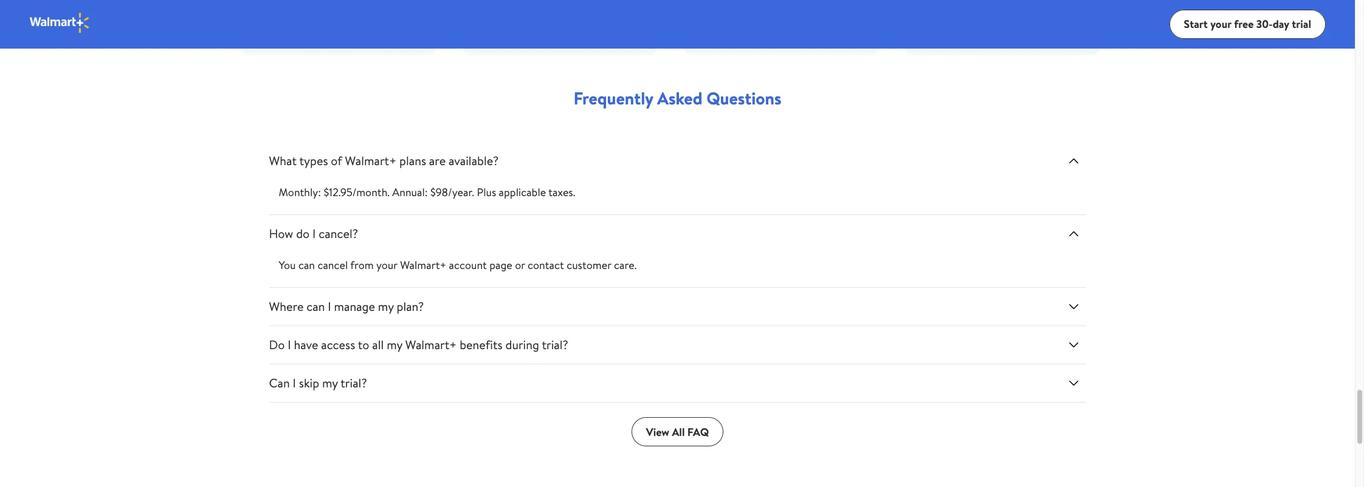 Task type: vqa. For each thing, say whether or not it's contained in the screenshot.
I
yes



Task type: locate. For each thing, give the bounding box(es) containing it.
can i skip my trial? image
[[1067, 376, 1082, 391]]

account
[[449, 258, 487, 273]]

trial?
[[542, 337, 569, 353], [341, 375, 367, 392]]

what types of walmart+ plans are available?
[[269, 153, 499, 169]]

how
[[269, 226, 293, 242]]

care.
[[614, 258, 637, 273]]

access
[[321, 337, 355, 353]]

day
[[1273, 16, 1290, 31]]

plus
[[477, 185, 496, 200]]

can
[[269, 375, 290, 392]]

$12.95/month.
[[324, 185, 390, 200]]

1 vertical spatial can
[[307, 299, 325, 315]]

i
[[313, 226, 316, 242], [328, 299, 331, 315], [288, 337, 291, 353], [293, 375, 296, 392]]

walmart+ image
[[29, 12, 91, 34]]

types
[[299, 153, 328, 169]]

manage
[[334, 299, 375, 315]]

can right you at the left of page
[[299, 258, 315, 273]]

0 vertical spatial your
[[1211, 16, 1232, 31]]

can right where
[[307, 299, 325, 315]]

my
[[378, 299, 394, 315], [387, 337, 403, 353], [322, 375, 338, 392]]

start your free 30-day trial
[[1184, 16, 1312, 31]]

walmart+ down plan?
[[405, 337, 457, 353]]

1 horizontal spatial your
[[1211, 16, 1232, 31]]

0 vertical spatial trial?
[[542, 337, 569, 353]]

i left manage in the left bottom of the page
[[328, 299, 331, 315]]

my left plan?
[[378, 299, 394, 315]]

annual:
[[392, 185, 428, 200]]

can
[[299, 258, 315, 273], [307, 299, 325, 315]]

contact
[[528, 258, 564, 273]]

2 vertical spatial walmart+
[[405, 337, 457, 353]]

of
[[331, 153, 342, 169]]

your
[[1211, 16, 1232, 31], [376, 258, 398, 273]]

cancel
[[318, 258, 348, 273]]

i right "do"
[[313, 226, 316, 242]]

or
[[515, 258, 525, 273]]

view
[[646, 425, 670, 440]]

view all faq link
[[632, 418, 724, 447]]

walmart+ right of
[[345, 153, 397, 169]]

1 vertical spatial my
[[387, 337, 403, 353]]

1 vertical spatial your
[[376, 258, 398, 273]]

trial? right during
[[542, 337, 569, 353]]

plan?
[[397, 299, 424, 315]]

have
[[294, 337, 318, 353]]

my right 'all'
[[387, 337, 403, 353]]

your right 'from' on the left of the page
[[376, 258, 398, 273]]

available?
[[449, 153, 499, 169]]

frequently
[[574, 86, 653, 110]]

walmart+
[[345, 153, 397, 169], [400, 258, 447, 273], [405, 337, 457, 353]]

do
[[269, 337, 285, 353]]

page
[[490, 258, 513, 273]]

applicable
[[499, 185, 546, 200]]

1 vertical spatial trial?
[[341, 375, 367, 392]]

what types of walmart+ plans are available? image
[[1067, 154, 1082, 168]]

my right the skip
[[322, 375, 338, 392]]

trial? down to
[[341, 375, 367, 392]]

all
[[672, 425, 685, 440]]

to
[[358, 337, 369, 353]]

your left free
[[1211, 16, 1232, 31]]

0 vertical spatial can
[[299, 258, 315, 273]]

$98/year.
[[431, 185, 474, 200]]

frequently asked questions
[[574, 86, 782, 110]]

where can i manage my plan? image
[[1067, 300, 1082, 314]]

i left the skip
[[293, 375, 296, 392]]

walmart+ up plan?
[[400, 258, 447, 273]]

i right do
[[288, 337, 291, 353]]

start your free 30-day trial button
[[1170, 10, 1326, 39]]



Task type: describe. For each thing, give the bounding box(es) containing it.
can i skip my trial?
[[269, 375, 367, 392]]

monthly: $12.95/month. annual: $98/year. plus applicable taxes.
[[279, 185, 575, 200]]

trial
[[1292, 16, 1312, 31]]

0 horizontal spatial trial?
[[341, 375, 367, 392]]

what
[[269, 153, 297, 169]]

your inside button
[[1211, 16, 1232, 31]]

customer
[[567, 258, 612, 273]]

free
[[1235, 16, 1254, 31]]

1 vertical spatial walmart+
[[400, 258, 447, 273]]

do i have access to all my walmart+ benefits during trial?
[[269, 337, 569, 353]]

plans
[[400, 153, 426, 169]]

skip
[[299, 375, 319, 392]]

are
[[429, 153, 446, 169]]

can for you
[[299, 258, 315, 273]]

faq
[[688, 425, 709, 440]]

questions
[[707, 86, 782, 110]]

how do i cancel?
[[269, 226, 358, 242]]

can for where
[[307, 299, 325, 315]]

do i have access to all my walmart+ benefits during trial? image
[[1067, 338, 1082, 353]]

you can cancel from your walmart+ account page or contact customer care.
[[279, 258, 637, 273]]

how do i cancel? image
[[1067, 227, 1082, 241]]

0 vertical spatial my
[[378, 299, 394, 315]]

asked
[[658, 86, 703, 110]]

do
[[296, 226, 310, 242]]

during
[[506, 337, 539, 353]]

all
[[372, 337, 384, 353]]

start
[[1184, 16, 1208, 31]]

0 vertical spatial walmart+
[[345, 153, 397, 169]]

benefits
[[460, 337, 503, 353]]

cancel?
[[319, 226, 358, 242]]

view all faq
[[646, 425, 709, 440]]

0 horizontal spatial your
[[376, 258, 398, 273]]

from
[[350, 258, 374, 273]]

where can i manage my plan?
[[269, 299, 424, 315]]

taxes.
[[549, 185, 575, 200]]

monthly:
[[279, 185, 321, 200]]

1 horizontal spatial trial?
[[542, 337, 569, 353]]

where
[[269, 299, 304, 315]]

30-
[[1257, 16, 1273, 31]]

2 vertical spatial my
[[322, 375, 338, 392]]

you
[[279, 258, 296, 273]]



